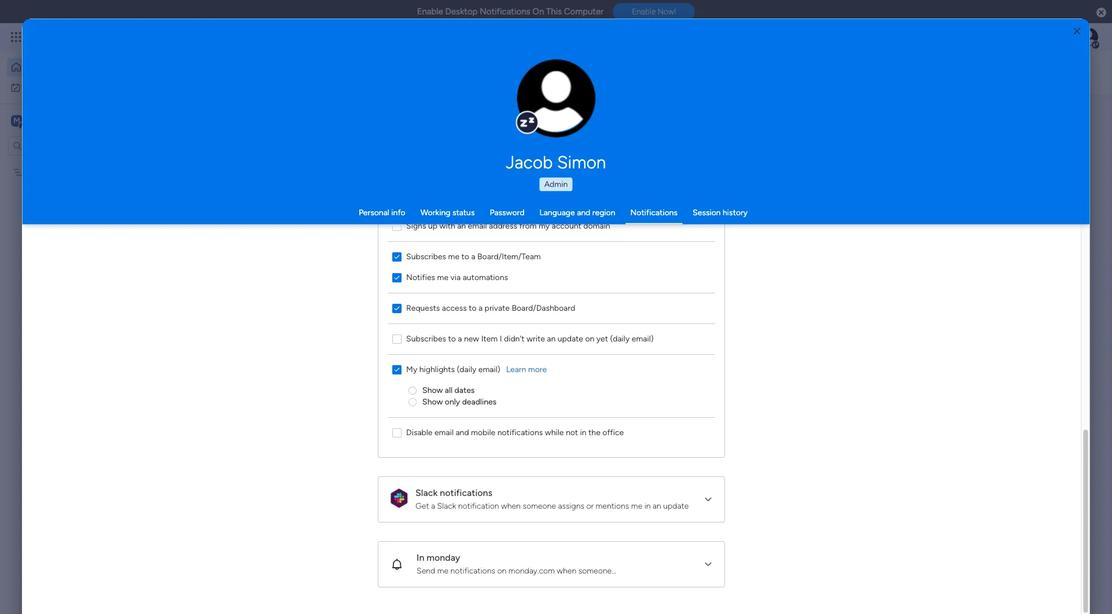 Task type: vqa. For each thing, say whether or not it's contained in the screenshot.
left Options image
no



Task type: describe. For each thing, give the bounding box(es) containing it.
to for access
[[469, 303, 477, 313]]

jacob simon
[[506, 152, 606, 172]]

computer
[[564, 6, 604, 17]]

new
[[464, 334, 480, 344]]

region
[[593, 207, 616, 217]]

update inside slack notifications get a slack notification when someone assigns or mentions me in an update
[[664, 501, 689, 511]]

all
[[445, 385, 453, 395]]

this
[[546, 6, 562, 17]]

workspace selection element
[[11, 114, 97, 129]]

enable now!
[[632, 7, 676, 16]]

jacob simon button
[[397, 152, 715, 172]]

monday.com
[[509, 566, 555, 576]]

subscribes to a new item i didn't write an update on yet (daily email)
[[407, 334, 654, 344]]

when inside in monday send me notifications on monday.com when someone...
[[557, 566, 577, 576]]

home button
[[7, 58, 124, 76]]

show for show only deadlines
[[423, 397, 443, 407]]

while
[[545, 427, 564, 437]]

0 horizontal spatial and
[[397, 396, 412, 407]]

with
[[440, 221, 456, 231]]

yet
[[597, 334, 609, 344]]

personal info
[[359, 207, 406, 217]]

my for my highlights (daily email)
[[407, 364, 418, 374]]

not
[[566, 427, 579, 437]]

teammates
[[348, 396, 395, 407]]

up
[[429, 221, 438, 231]]

enable for enable now!
[[632, 7, 656, 16]]

work management > main workspace link
[[223, 141, 385, 271]]

1 vertical spatial slack
[[438, 501, 456, 511]]

my for my board
[[27, 167, 38, 177]]

learn
[[507, 364, 527, 374]]

when inside slack notifications get a slack notification when someone assigns or mentions me in an update
[[502, 501, 521, 511]]

my work
[[25, 82, 56, 92]]

language
[[540, 207, 575, 217]]

mentions
[[596, 501, 630, 511]]

0 vertical spatial an
[[458, 221, 466, 231]]

0 vertical spatial notifications
[[480, 6, 531, 17]]

workspace image
[[11, 114, 23, 127]]

subscribes for subscribes me to a board/item/team
[[407, 251, 447, 261]]

show all dates
[[423, 385, 475, 395]]

1 horizontal spatial email)
[[632, 334, 654, 344]]

slack notifications get a slack notification when someone assigns or mentions me in an update
[[416, 487, 689, 511]]

home
[[27, 62, 49, 72]]

working status
[[421, 207, 475, 217]]

working
[[421, 207, 451, 217]]

2 vertical spatial to
[[449, 334, 456, 344]]

personal info link
[[359, 207, 406, 217]]

management
[[262, 254, 310, 264]]

monday
[[427, 552, 461, 563]]

start
[[414, 396, 434, 407]]

password
[[490, 207, 525, 217]]

language and region link
[[540, 207, 616, 217]]

only
[[445, 397, 461, 407]]

notification
[[458, 501, 500, 511]]

notifies
[[407, 272, 436, 282]]

notifications inside slack notifications get a slack notification when someone assigns or mentions me in an update
[[440, 487, 493, 498]]

someone...
[[579, 566, 617, 576]]

subscribes for subscribes to a new item i didn't write an update on yet (daily email)
[[407, 334, 447, 344]]

session
[[693, 207, 721, 217]]

via
[[451, 272, 461, 282]]

requests
[[407, 303, 440, 313]]

language and region
[[540, 207, 616, 217]]

update inside region
[[558, 334, 584, 344]]

your
[[327, 396, 345, 407]]

2 horizontal spatial and
[[577, 207, 591, 217]]

notifications for email
[[498, 427, 543, 437]]

region containing signs up with an email address from my account domain
[[379, 5, 725, 457]]

workspace inside workspace selection element
[[49, 115, 95, 126]]

on
[[533, 6, 544, 17]]

more
[[529, 364, 547, 374]]

in monday send me notifications on monday.com when someone...
[[417, 552, 617, 576]]

the
[[589, 427, 601, 437]]

notifies me via automations
[[407, 272, 508, 282]]

learn more link
[[507, 364, 547, 375]]

simon
[[557, 152, 606, 172]]

my board
[[27, 167, 61, 177]]

disable email and mobile notifications while not in the office
[[407, 427, 624, 437]]

i
[[500, 334, 502, 344]]

write
[[527, 334, 545, 344]]

main inside workspace selection element
[[27, 115, 47, 126]]

status
[[453, 207, 475, 217]]

my
[[539, 221, 550, 231]]

item
[[482, 334, 498, 344]]

1 horizontal spatial (daily
[[611, 334, 630, 344]]

notifications link
[[631, 207, 678, 217]]

domain
[[584, 221, 611, 231]]

address
[[489, 221, 518, 231]]

password link
[[490, 207, 525, 217]]



Task type: locate. For each thing, give the bounding box(es) containing it.
dapulse close image
[[1097, 7, 1107, 19]]

dates
[[455, 385, 475, 395]]

show up start
[[423, 385, 443, 395]]

office
[[603, 427, 624, 437]]

to up notifies me via automations
[[462, 251, 470, 261]]

email down status
[[468, 221, 487, 231]]

jacob
[[506, 152, 553, 172]]

on left monday.com
[[498, 566, 507, 576]]

1 vertical spatial update
[[664, 501, 689, 511]]

1 horizontal spatial on
[[586, 334, 595, 344]]

0 horizontal spatial main
[[27, 115, 47, 126]]

1 vertical spatial email)
[[479, 364, 501, 374]]

email right disable
[[435, 427, 454, 437]]

close image
[[1074, 27, 1081, 36]]

subscribes me to a board/item/team
[[407, 251, 541, 261]]

0 horizontal spatial work
[[39, 82, 56, 92]]

change profile picture button
[[517, 59, 596, 138]]

0 vertical spatial and
[[577, 207, 591, 217]]

a for access
[[479, 303, 483, 313]]

to left new
[[449, 334, 456, 344]]

a for notifications
[[431, 501, 436, 511]]

1 vertical spatial workspace
[[338, 254, 377, 264]]

enable now! button
[[613, 3, 695, 20]]

m
[[13, 115, 20, 125]]

enable
[[417, 6, 443, 17], [632, 7, 656, 16]]

my
[[25, 82, 37, 92], [27, 167, 38, 177], [407, 364, 418, 374]]

now!
[[658, 7, 676, 16]]

change
[[532, 104, 558, 113]]

0 horizontal spatial update
[[558, 334, 584, 344]]

in right the mentions
[[645, 501, 651, 511]]

my inside list box
[[27, 167, 38, 177]]

me
[[449, 251, 460, 261], [438, 272, 449, 282], [632, 501, 643, 511], [438, 566, 449, 576]]

in
[[417, 552, 425, 563]]

info
[[391, 207, 406, 217]]

1 vertical spatial an
[[547, 334, 556, 344]]

and left start
[[397, 396, 412, 407]]

workspace up search in workspace field
[[49, 115, 95, 126]]

1 vertical spatial to
[[469, 303, 477, 313]]

email) right yet
[[632, 334, 654, 344]]

me inside in monday send me notifications on monday.com when someone...
[[438, 566, 449, 576]]

0 vertical spatial work
[[39, 82, 56, 92]]

a for me
[[472, 251, 476, 261]]

session history link
[[693, 207, 748, 217]]

>
[[312, 254, 317, 264]]

board
[[40, 167, 61, 177]]

option
[[0, 161, 148, 164]]

workspace inside work management > main workspace link
[[338, 254, 377, 264]]

1 vertical spatial main
[[319, 254, 336, 264]]

notifications down monday
[[451, 566, 496, 576]]

my left highlights
[[407, 364, 418, 374]]

me inside slack notifications get a slack notification when someone assigns or mentions me in an update
[[632, 501, 643, 511]]

main right workspace image
[[27, 115, 47, 126]]

work inside button
[[39, 82, 56, 92]]

0 horizontal spatial email)
[[479, 364, 501, 374]]

0 vertical spatial update
[[558, 334, 584, 344]]

2 vertical spatial an
[[653, 501, 662, 511]]

board/item/team
[[478, 251, 541, 261]]

show down the show all dates
[[423, 397, 443, 407]]

profile
[[560, 104, 581, 113]]

a up automations
[[472, 251, 476, 261]]

slack up get
[[416, 487, 438, 498]]

enable left desktop
[[417, 6, 443, 17]]

slack
[[416, 487, 438, 498], [438, 501, 456, 511]]

an right write
[[547, 334, 556, 344]]

region
[[379, 5, 725, 457]]

me up via
[[449, 251, 460, 261]]

1 vertical spatial and
[[397, 396, 412, 407]]

0 vertical spatial (daily
[[611, 334, 630, 344]]

1 horizontal spatial workspace
[[338, 254, 377, 264]]

me left via
[[438, 272, 449, 282]]

enable desktop notifications on this computer
[[417, 6, 604, 17]]

me right the mentions
[[632, 501, 643, 511]]

0 vertical spatial workspace
[[49, 115, 95, 126]]

a right get
[[431, 501, 436, 511]]

collaborating
[[436, 396, 491, 407]]

(daily right yet
[[611, 334, 630, 344]]

2 vertical spatial my
[[407, 364, 418, 374]]

work left management
[[243, 254, 260, 264]]

subscribes up notifies
[[407, 251, 447, 261]]

1 horizontal spatial notifications
[[631, 207, 678, 217]]

highlights
[[420, 364, 455, 374]]

when left someone
[[502, 501, 521, 511]]

my inside button
[[25, 82, 37, 92]]

0 vertical spatial when
[[502, 501, 521, 511]]

to
[[462, 251, 470, 261], [469, 303, 477, 313], [449, 334, 456, 344]]

workspace right >
[[338, 254, 377, 264]]

someone
[[523, 501, 556, 511]]

0 vertical spatial on
[[586, 334, 595, 344]]

and left mobile
[[456, 427, 469, 437]]

select product image
[[10, 31, 22, 43]]

1 horizontal spatial update
[[664, 501, 689, 511]]

automations
[[463, 272, 508, 282]]

0 horizontal spatial workspace
[[49, 115, 95, 126]]

0 horizontal spatial on
[[498, 566, 507, 576]]

0 vertical spatial in
[[581, 427, 587, 437]]

0 horizontal spatial in
[[581, 427, 587, 437]]

from
[[520, 221, 537, 231]]

notifications inside region
[[498, 427, 543, 437]]

show for show all dates
[[423, 385, 443, 395]]

in left the
[[581, 427, 587, 437]]

my board list box
[[0, 160, 148, 338]]

my highlights (daily email)
[[407, 364, 501, 374]]

0 vertical spatial show
[[423, 385, 443, 395]]

to for me
[[462, 251, 470, 261]]

main workspace
[[27, 115, 95, 126]]

0 vertical spatial subscribes
[[407, 251, 447, 261]]

2 show from the top
[[423, 397, 443, 407]]

1 vertical spatial notifications
[[440, 487, 493, 498]]

enable for enable desktop notifications on this computer
[[417, 6, 443, 17]]

picture
[[545, 114, 568, 123]]

me down monday
[[438, 566, 449, 576]]

requests access to a private board/dashboard
[[407, 303, 576, 313]]

when left someone...
[[557, 566, 577, 576]]

2 vertical spatial notifications
[[451, 566, 496, 576]]

notifications left on
[[480, 6, 531, 17]]

a inside slack notifications get a slack notification when someone assigns or mentions me in an update
[[431, 501, 436, 511]]

a left private
[[479, 303, 483, 313]]

1 vertical spatial notifications
[[631, 207, 678, 217]]

enable inside button
[[632, 7, 656, 16]]

notifications left while
[[498, 427, 543, 437]]

desktop
[[445, 6, 478, 17]]

1 vertical spatial my
[[27, 167, 38, 177]]

1 vertical spatial subscribes
[[407, 334, 447, 344]]

access
[[442, 303, 467, 313]]

2 subscribes from the top
[[407, 334, 447, 344]]

in inside region
[[581, 427, 587, 437]]

didn't
[[504, 334, 525, 344]]

0 vertical spatial slack
[[416, 487, 438, 498]]

1 horizontal spatial when
[[557, 566, 577, 576]]

admin
[[544, 179, 568, 189]]

2 horizontal spatial an
[[653, 501, 662, 511]]

learn more
[[507, 364, 547, 374]]

my for my work
[[25, 82, 37, 92]]

1 vertical spatial on
[[498, 566, 507, 576]]

update
[[558, 334, 584, 344], [664, 501, 689, 511]]

in inside slack notifications get a slack notification when someone assigns or mentions me in an update
[[645, 501, 651, 511]]

1 horizontal spatial an
[[547, 334, 556, 344]]

a
[[472, 251, 476, 261], [479, 303, 483, 313], [458, 334, 462, 344], [431, 501, 436, 511]]

on
[[586, 334, 595, 344], [498, 566, 507, 576]]

signs
[[407, 221, 427, 231]]

an inside slack notifications get a slack notification when someone assigns or mentions me in an update
[[653, 501, 662, 511]]

0 vertical spatial email)
[[632, 334, 654, 344]]

0 vertical spatial main
[[27, 115, 47, 126]]

session history
[[693, 207, 748, 217]]

main right >
[[319, 254, 336, 264]]

disable
[[407, 427, 433, 437]]

0 horizontal spatial (daily
[[457, 364, 477, 374]]

on inside region
[[586, 334, 595, 344]]

signs up with an email address from my account domain
[[407, 221, 611, 231]]

1 horizontal spatial enable
[[632, 7, 656, 16]]

assigns
[[558, 501, 585, 511]]

1 vertical spatial work
[[243, 254, 260, 264]]

show
[[423, 385, 443, 395], [423, 397, 443, 407]]

subscribes
[[407, 251, 447, 261], [407, 334, 447, 344]]

change profile picture
[[532, 104, 581, 123]]

or
[[587, 501, 594, 511]]

history
[[723, 207, 748, 217]]

1 horizontal spatial in
[[645, 501, 651, 511]]

2 vertical spatial and
[[456, 427, 469, 437]]

get
[[416, 501, 429, 511]]

deadlines
[[463, 397, 497, 407]]

0 horizontal spatial email
[[435, 427, 454, 437]]

1 horizontal spatial work
[[243, 254, 260, 264]]

0 horizontal spatial an
[[458, 221, 466, 231]]

work down the home
[[39, 82, 56, 92]]

send
[[417, 566, 436, 576]]

jacob simon image
[[1080, 28, 1099, 46]]

0 vertical spatial email
[[468, 221, 487, 231]]

a left new
[[458, 334, 462, 344]]

1 vertical spatial (daily
[[457, 364, 477, 374]]

working status link
[[421, 207, 475, 217]]

show only deadlines
[[423, 397, 497, 407]]

to right "access"
[[469, 303, 477, 313]]

notifications right the region
[[631, 207, 678, 217]]

email) left learn
[[479, 364, 501, 374]]

work management > main workspace
[[243, 254, 377, 264]]

1 vertical spatial in
[[645, 501, 651, 511]]

notifications inside in monday send me notifications on monday.com when someone...
[[451, 566, 496, 576]]

1 vertical spatial show
[[423, 397, 443, 407]]

0 vertical spatial my
[[25, 82, 37, 92]]

an right the mentions
[[653, 501, 662, 511]]

my left board
[[27, 167, 38, 177]]

0 horizontal spatial notifications
[[480, 6, 531, 17]]

0 horizontal spatial enable
[[417, 6, 443, 17]]

and
[[577, 207, 591, 217], [397, 396, 412, 407], [456, 427, 469, 437]]

on left yet
[[586, 334, 595, 344]]

(daily
[[611, 334, 630, 344], [457, 364, 477, 374]]

account
[[552, 221, 582, 231]]

slack right get
[[438, 501, 456, 511]]

invite your teammates and start collaborating
[[301, 396, 491, 407]]

0 vertical spatial notifications
[[498, 427, 543, 437]]

notifications for monday
[[451, 566, 496, 576]]

0 vertical spatial to
[[462, 251, 470, 261]]

1 subscribes from the top
[[407, 251, 447, 261]]

subscribes down requests
[[407, 334, 447, 344]]

1 horizontal spatial main
[[319, 254, 336, 264]]

and up domain
[[577, 207, 591, 217]]

1 horizontal spatial email
[[468, 221, 487, 231]]

an down status
[[458, 221, 466, 231]]

my down the home
[[25, 82, 37, 92]]

my inside region
[[407, 364, 418, 374]]

and inside region
[[456, 427, 469, 437]]

private
[[485, 303, 510, 313]]

1 vertical spatial when
[[557, 566, 577, 576]]

work
[[39, 82, 56, 92], [243, 254, 260, 264]]

1 show from the top
[[423, 385, 443, 395]]

0 horizontal spatial when
[[502, 501, 521, 511]]

an
[[458, 221, 466, 231], [547, 334, 556, 344], [653, 501, 662, 511]]

mobile
[[471, 427, 496, 437]]

notifications up notification
[[440, 487, 493, 498]]

1 vertical spatial email
[[435, 427, 454, 437]]

on inside in monday send me notifications on monday.com when someone...
[[498, 566, 507, 576]]

Search in workspace field
[[24, 139, 97, 152]]

enable left now!
[[632, 7, 656, 16]]

1 horizontal spatial and
[[456, 427, 469, 437]]

(daily up dates
[[457, 364, 477, 374]]



